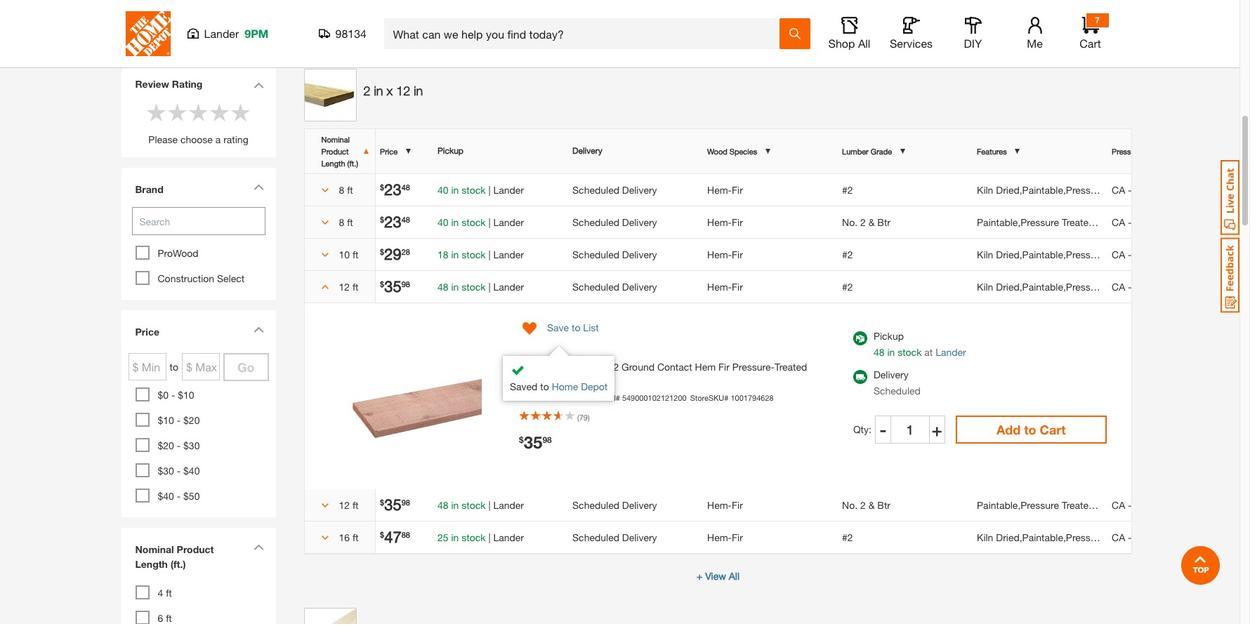 Task type: vqa. For each thing, say whether or not it's contained in the screenshot.
$ inside the $ 29 28
yes



Task type: locate. For each thing, give the bounding box(es) containing it.
hem-fir for '12 ft' button corresponding to no. 2 & btr
[[707, 499, 743, 511]]

12 ft up the 16 ft
[[339, 499, 359, 511]]

1 horizontal spatial in.
[[562, 361, 572, 373]]

hem-fir for no. 2 & btr's 8 ft button
[[707, 216, 743, 228]]

to left list on the bottom left
[[572, 322, 581, 334]]

caret image up 16 ft button
[[321, 502, 328, 509]]

0 vertical spatial 48 in stock | lander
[[438, 281, 524, 293]]

prowood
[[158, 247, 198, 259]]

7
[[1095, 15, 1100, 25]]

2 no. from the top
[[842, 499, 858, 511]]

+ left view
[[697, 570, 703, 582]]

1 | from the top
[[488, 184, 491, 196]]

23 up 29
[[384, 212, 402, 231]]

1 horizontal spatial x
[[540, 361, 546, 373]]

1 horizontal spatial $40
[[183, 465, 200, 477]]

to
[[572, 322, 581, 334], [170, 361, 178, 373], [540, 381, 549, 393], [1024, 422, 1036, 437]]

3 ca from the top
[[1112, 248, 1125, 260]]

0 horizontal spatial pickup
[[438, 145, 464, 156]]

delivery inside delivery scheduled
[[874, 368, 909, 380]]

1 star symbol image from the left
[[146, 102, 167, 123]]

$ 35 98 up "88"
[[380, 496, 410, 514]]

pickup
[[438, 145, 464, 156], [874, 330, 904, 342]]

4 hem-fir from the top
[[707, 281, 743, 293]]

4 ca - copper azole from the top
[[1112, 281, 1195, 293]]

25 in stock | lander
[[438, 531, 524, 543]]

1001794628
[[731, 393, 774, 402]]

star symbol image up a
[[209, 102, 230, 123]]

all right shop
[[858, 37, 871, 50]]

lander
[[204, 27, 239, 40], [493, 184, 524, 196], [493, 216, 524, 228], [493, 248, 524, 260], [493, 281, 524, 293], [936, 346, 966, 358], [493, 499, 524, 511], [493, 531, 524, 543]]

8 ft for no. 2 & btr
[[339, 216, 353, 228]]

pressure for pressure treatment chemical
[[1112, 146, 1142, 156]]

hem- for no. 2 & btr's 8 ft button
[[707, 216, 732, 228]]

4 ca from the top
[[1112, 281, 1125, 293]]

1 vertical spatial 8 ft
[[339, 216, 353, 228]]

green check image
[[510, 363, 526, 379]]

98 for #2
[[402, 279, 410, 288]]

pressure
[[139, 21, 180, 33], [1112, 146, 1142, 156]]

#2 for 47
[[842, 531, 853, 543]]

4 azole from the top
[[1170, 281, 1195, 293]]

brand link
[[128, 175, 269, 207]]

1 vertical spatial $30
[[158, 465, 174, 477]]

no. 2 & btr
[[842, 216, 891, 228], [842, 499, 891, 511]]

1 horizontal spatial all
[[858, 37, 871, 50]]

& for 23
[[869, 216, 875, 228]]

None field
[[891, 415, 929, 444]]

me
[[1027, 37, 1043, 50]]

1 vertical spatial 40
[[438, 216, 449, 228]]

cart right add
[[1040, 422, 1066, 437]]

construction
[[158, 273, 214, 284]]

$40 left $50
[[158, 490, 174, 502]]

1 vertical spatial btr
[[878, 499, 891, 511]]

10
[[339, 248, 350, 260]]

1 vertical spatial pickup
[[874, 330, 904, 342]]

1 12 ft button from the top
[[314, 279, 365, 294]]

nominal product length (ft.) up 4 ft
[[135, 544, 214, 570]]

1 copper from the top
[[1135, 184, 1168, 196]]

2 40 from the top
[[438, 216, 449, 228]]

hem
[[695, 361, 716, 373]]

1 hem-fir from the top
[[707, 184, 743, 196]]

1 horizontal spatial (ft.)
[[347, 158, 358, 168]]

caret image for 35
[[321, 502, 328, 509]]

fir inside 2 in. x 12 in. x 12 ft. #2 ground contact hem fir pressure-treated lumber internet# 206931781 model# 549000102121200 storesku# 1001794628
[[719, 361, 730, 373]]

- inside button
[[880, 420, 887, 439]]

1 vertical spatial no. 2 & btr
[[842, 499, 891, 511]]

5 scheduled delivery from the top
[[572, 499, 657, 511]]

star symbol image down review rating link
[[167, 102, 188, 123]]

1 vertical spatial +
[[697, 570, 703, 582]]

48 in stock | lander up 25 in stock | lander at the bottom of the page
[[438, 499, 524, 511]]

0 vertical spatial cart
[[1080, 37, 1101, 50]]

2 vertical spatial caret image
[[321, 284, 328, 291]]

caret icon image for nominal product length (ft.)
[[253, 544, 264, 551]]

2 inside 2 in. x 12 in. x 12 ft. #2 ground contact hem fir pressure-treated lumber internet# 206931781 model# 549000102121200 storesku# 1001794628
[[519, 361, 525, 373]]

16 ft
[[339, 531, 359, 543]]

2 vertical spatial 98
[[402, 498, 410, 507]]

206931781
[[552, 393, 591, 402]]

services
[[890, 37, 933, 50]]

$50
[[183, 490, 200, 502]]

to for add
[[1024, 422, 1036, 437]]

x right https://images.thdstatic.com/productimages/fccde537 6002 42c7 8741 ad9e94117c51/svn/no color lumber 21216mgy2hd 64_100.jpg
[[387, 83, 393, 98]]

cart
[[1080, 37, 1101, 50], [1040, 422, 1066, 437]]

6 scheduled delivery from the top
[[572, 531, 657, 543]]

pressure left treatment
[[1112, 146, 1142, 156]]

caret image inside 16 ft button
[[321, 535, 328, 542]]

prowood link
[[158, 247, 198, 259]]

2
[[363, 83, 371, 98], [860, 216, 866, 228], [519, 361, 525, 373], [860, 499, 866, 511]]

2 caret image from the top
[[321, 502, 328, 509]]

12 ft button up 16 ft button
[[314, 498, 365, 512]]

caret image up 10 ft "button"
[[321, 219, 328, 226]]

$ 23 48
[[380, 180, 410, 198], [380, 212, 410, 231]]

0 horizontal spatial nominal
[[135, 544, 174, 556]]

98134 button
[[319, 27, 367, 41]]

1 vertical spatial treated
[[775, 361, 807, 373]]

the home depot logo image
[[125, 11, 170, 56]]

1 horizontal spatial cart
[[1080, 37, 1101, 50]]

$10 right $0
[[178, 389, 194, 401]]

+ right '-' button
[[932, 420, 942, 439]]

no. 2 & btr for 23
[[842, 216, 891, 228]]

3 hem- from the top
[[707, 248, 732, 260]]

What can we help you find today? search field
[[393, 19, 779, 48]]

0 horizontal spatial cart
[[1040, 422, 1066, 437]]

caret icon image inside nominal product length (ft.) link
[[253, 544, 264, 551]]

1 vertical spatial 23
[[384, 212, 402, 231]]

lander link
[[936, 346, 966, 358]]

caret image left 10
[[321, 251, 328, 258]]

0 vertical spatial 12 ft button
[[314, 279, 365, 294]]

nominal up the 4
[[135, 544, 174, 556]]

x right green check 'icon'
[[540, 361, 546, 373]]

me button
[[1013, 17, 1057, 51]]

2 caret image from the top
[[321, 251, 328, 258]]

3 caret image from the top
[[321, 284, 328, 291]]

1 vertical spatial pressure
[[1112, 146, 1142, 156]]

$ 47 88
[[380, 528, 410, 546]]

2 caret icon image from the top
[[253, 184, 264, 190]]

$30 up $40 - $50
[[158, 465, 174, 477]]

35 down 29
[[384, 277, 402, 295]]

$ inside "$ 47 88"
[[380, 530, 384, 539]]

0 vertical spatial all
[[858, 37, 871, 50]]

ft
[[347, 184, 353, 196], [347, 216, 353, 228], [353, 248, 359, 260], [353, 281, 359, 293], [353, 499, 359, 511], [353, 531, 359, 543], [166, 587, 172, 599]]

treated right the home depot logo
[[183, 21, 218, 33]]

cart inside add to cart button
[[1040, 422, 1066, 437]]

0 horizontal spatial in.
[[527, 361, 538, 373]]

caret image down 10 ft "button"
[[321, 284, 328, 291]]

nominal product length (ft.) down https://images.thdstatic.com/productimages/fccde537 6002 42c7 8741 ad9e94117c51/svn/no color lumber 21216mgy2hd 64_100.jpg
[[321, 135, 358, 168]]

2 8 from the top
[[339, 216, 344, 228]]

2 paintable,pressure treated,stainable from the top
[[977, 499, 1138, 511]]

to up internet#
[[540, 381, 549, 393]]

treated
[[183, 21, 218, 33], [775, 361, 807, 373]]

caret image
[[321, 187, 328, 194], [321, 251, 328, 258], [321, 284, 328, 291]]

ft inside button
[[353, 531, 359, 543]]

hem-fir for 10 ft "button"
[[707, 248, 743, 260]]

1 no. 2 & btr from the top
[[842, 216, 891, 228]]

length
[[321, 158, 345, 168], [135, 558, 168, 570]]

0 horizontal spatial $40
[[158, 490, 174, 502]]

price up price-range-lowerbound telephone field
[[135, 326, 159, 338]]

0 horizontal spatial product
[[177, 544, 214, 556]]

3 hem-fir from the top
[[707, 248, 743, 260]]

2 horizontal spatial lumber
[[842, 146, 869, 156]]

hem- for #2's 8 ft button
[[707, 184, 732, 196]]

0 horizontal spatial price
[[135, 326, 159, 338]]

0 vertical spatial 12 ft
[[339, 281, 359, 293]]

1 vertical spatial $40
[[158, 490, 174, 502]]

in inside the pickup 48 in stock at lander
[[887, 346, 895, 358]]

1 vertical spatial $ 23 48
[[380, 212, 410, 231]]

0 horizontal spatial treated
[[183, 21, 218, 33]]

0 vertical spatial no. 2 & btr
[[842, 216, 891, 228]]

x for in.
[[540, 361, 546, 373]]

nominal down https://images.thdstatic.com/productimages/fccde537 6002 42c7 8741 ad9e94117c51/svn/no color lumber 21216mgy2hd 64_100.jpg
[[321, 135, 350, 144]]

2 ca - copper azole from the top
[[1112, 216, 1195, 228]]

lander inside the pickup 48 in stock at lander
[[936, 346, 966, 358]]

caret image for 47
[[321, 535, 328, 542]]

+ for + view all
[[697, 570, 703, 582]]

Search text field
[[132, 207, 265, 235]]

price link
[[128, 317, 269, 350]]

1 horizontal spatial nominal
[[321, 135, 350, 144]]

1 in. from the left
[[527, 361, 538, 373]]

caret image inside 10 ft "button"
[[321, 251, 328, 258]]

40 for no. 2 & btr
[[438, 216, 449, 228]]

$20 up $20 - $30 link
[[183, 414, 200, 426]]

price down the 2 in x 12 in
[[380, 146, 398, 156]]

0 vertical spatial nominal
[[321, 135, 350, 144]]

2 & from the top
[[869, 499, 875, 511]]

caret icon image inside brand link
[[253, 184, 264, 190]]

+ inside button
[[932, 420, 942, 439]]

0 horizontal spatial lumber
[[221, 21, 257, 33]]

a
[[215, 133, 221, 145]]

1 40 in stock | lander from the top
[[438, 184, 524, 196]]

0 vertical spatial paintable,pressure
[[977, 216, 1059, 228]]

nominal
[[321, 135, 350, 144], [135, 544, 174, 556]]

0 vertical spatial no.
[[842, 216, 858, 228]]

to right add
[[1024, 422, 1036, 437]]

ca - copper azole
[[1112, 184, 1195, 196], [1112, 216, 1195, 228], [1112, 248, 1195, 260], [1112, 281, 1195, 293], [1112, 499, 1195, 511], [1112, 531, 1195, 543]]

0 vertical spatial btr
[[878, 216, 891, 228]]

1 no. from the top
[[842, 216, 858, 228]]

pressure up review
[[139, 21, 180, 33]]

star symbol image up "please choose a rating"
[[188, 102, 209, 123]]

23 up 28
[[384, 180, 402, 198]]

btr for 23
[[878, 216, 891, 228]]

35 for #2
[[384, 277, 402, 295]]

2 40 in stock | lander from the top
[[438, 216, 524, 228]]

0 vertical spatial (ft.)
[[347, 158, 358, 168]]

caret image
[[321, 219, 328, 226], [321, 502, 328, 509], [321, 535, 328, 542]]

2 azole from the top
[[1170, 216, 1195, 228]]

0 vertical spatial treated,stainable
[[1062, 216, 1138, 228]]

1 paintable,pressure from the top
[[977, 216, 1059, 228]]

8 ft button for #2
[[314, 182, 365, 197]]

1 horizontal spatial $20
[[183, 414, 200, 426]]

$0 - $10 link
[[158, 389, 194, 401]]

1 caret image from the top
[[321, 219, 328, 226]]

shop all button
[[827, 17, 872, 51]]

48 in stock | lander down 18 in stock | lander
[[438, 281, 524, 293]]

azole
[[1170, 184, 1195, 196], [1170, 216, 1195, 228], [1170, 248, 1195, 260], [1170, 281, 1195, 293], [1170, 499, 1195, 511], [1170, 531, 1195, 543]]

1 vertical spatial treated,stainable
[[1062, 499, 1138, 511]]

delivery
[[572, 145, 602, 156], [622, 184, 657, 196], [622, 216, 657, 228], [622, 248, 657, 260], [622, 281, 657, 293], [874, 368, 909, 380], [622, 499, 657, 511], [622, 531, 657, 543]]

1 vertical spatial $20
[[158, 440, 174, 452]]

$20 - $30
[[158, 440, 200, 452]]

1 caret image from the top
[[321, 187, 328, 194]]

1 vertical spatial &
[[869, 499, 875, 511]]

price
[[380, 146, 398, 156], [135, 326, 159, 338]]

all right view
[[729, 570, 740, 582]]

4 hem- from the top
[[707, 281, 732, 293]]

brand
[[135, 183, 163, 195]]

1 btr from the top
[[878, 216, 891, 228]]

1 12 ft from the top
[[339, 281, 359, 293]]

please
[[148, 133, 178, 145]]

delivery scheduled
[[874, 368, 921, 397]]

x up home depot link
[[575, 361, 580, 373]]

2 treated,stainable from the top
[[1062, 499, 1138, 511]]

0 vertical spatial 8 ft button
[[314, 182, 365, 197]]

save
[[547, 322, 569, 334]]

caret image for 23
[[321, 219, 328, 226]]

1 $ 23 48 from the top
[[380, 180, 410, 198]]

shop
[[829, 37, 855, 50]]

treated inside 2 in. x 12 in. x 12 ft. #2 ground contact hem fir pressure-treated lumber internet# 206931781 model# 549000102121200 storesku# 1001794628
[[775, 361, 807, 373]]

2 no. 2 & btr from the top
[[842, 499, 891, 511]]

0 horizontal spatial star symbol image
[[167, 102, 188, 123]]

1 vertical spatial 12 ft
[[339, 499, 359, 511]]

1 horizontal spatial pickup
[[874, 330, 904, 342]]

0 vertical spatial caret image
[[321, 219, 328, 226]]

1 star symbol image from the left
[[167, 102, 188, 123]]

28
[[402, 247, 410, 256]]

review rating link
[[135, 77, 227, 91]]

cart down 7
[[1080, 37, 1101, 50]]

2 12 ft from the top
[[339, 499, 359, 511]]

$10 - $20 link
[[158, 414, 200, 426]]

0 vertical spatial 8 ft
[[339, 184, 353, 196]]

pickup inside the pickup 48 in stock at lander
[[874, 330, 904, 342]]

98 up "88"
[[402, 498, 410, 507]]

+ for +
[[932, 420, 942, 439]]

4 caret icon image from the top
[[253, 544, 264, 551]]

in
[[374, 83, 383, 98], [414, 83, 423, 98], [451, 184, 459, 196], [451, 216, 459, 228], [451, 248, 459, 260], [451, 281, 459, 293], [887, 346, 895, 358], [451, 499, 459, 511], [451, 531, 459, 543]]

hem-
[[707, 184, 732, 196], [707, 216, 732, 228], [707, 248, 732, 260], [707, 281, 732, 293], [707, 499, 732, 511], [707, 531, 732, 543]]

hem-fir for '12 ft' button associated with #2
[[707, 281, 743, 293]]

3 caret icon image from the top
[[253, 327, 264, 333]]

feedback link image
[[1221, 237, 1240, 313]]

79
[[579, 413, 588, 422]]

98 down $ 29 28
[[402, 279, 410, 288]]

to inside button
[[1024, 422, 1036, 437]]

1 horizontal spatial $10
[[178, 389, 194, 401]]

2 48 in stock | lander from the top
[[438, 499, 524, 511]]

scheduled
[[572, 184, 619, 196], [572, 216, 619, 228], [572, 248, 619, 260], [572, 281, 619, 293], [874, 385, 921, 397], [572, 499, 619, 511], [572, 531, 619, 543]]

$ 29 28
[[380, 245, 410, 263]]

1 40 from the top
[[438, 184, 449, 196]]

caret icon image
[[253, 82, 264, 88], [253, 184, 264, 190], [253, 327, 264, 333], [253, 544, 264, 551]]

35 up 47
[[384, 496, 402, 514]]

1 horizontal spatial +
[[932, 420, 942, 439]]

1 vertical spatial 12 ft button
[[314, 498, 365, 512]]

$ 35 98
[[380, 277, 410, 295], [519, 433, 552, 452], [380, 496, 410, 514]]

$40 - $50
[[158, 490, 200, 502]]

8
[[339, 184, 344, 196], [339, 216, 344, 228]]

caret image for 29
[[321, 251, 328, 258]]

in.
[[527, 361, 538, 373], [562, 361, 572, 373]]

-
[[1128, 184, 1132, 196], [1128, 216, 1132, 228], [1128, 248, 1132, 260], [1128, 281, 1132, 293], [171, 389, 175, 401], [177, 414, 181, 426], [880, 420, 887, 439], [177, 440, 181, 452], [177, 465, 181, 477], [177, 490, 181, 502], [1128, 499, 1132, 511], [1128, 531, 1132, 543]]

0 horizontal spatial x
[[387, 83, 393, 98]]

2 12 ft button from the top
[[314, 498, 365, 512]]

caret image inside 8 ft button
[[321, 187, 328, 194]]

1 vertical spatial 8 ft button
[[314, 215, 365, 229]]

48 in stock | lander
[[438, 281, 524, 293], [438, 499, 524, 511]]

4 | from the top
[[488, 281, 491, 293]]

98 down internet#
[[543, 435, 552, 445]]

1 paintable,pressure treated,stainable from the top
[[977, 216, 1138, 228]]

choose
[[180, 133, 213, 145]]

1 vertical spatial paintable,pressure treated,stainable
[[977, 499, 1138, 511]]

12 ft button
[[314, 279, 365, 294], [314, 498, 365, 512]]

product down $50
[[177, 544, 214, 556]]

star symbol image up please
[[146, 102, 167, 123]]

25
[[438, 531, 449, 543]]

10 ft button
[[314, 247, 365, 262]]

6 hem-fir from the top
[[707, 531, 743, 543]]

to for saved
[[540, 381, 549, 393]]

3 scheduled delivery from the top
[[572, 248, 657, 260]]

$30
[[183, 440, 200, 452], [158, 465, 174, 477]]

1 8 ft from the top
[[339, 184, 353, 196]]

1 treated,stainable from the top
[[1062, 216, 1138, 228]]

2 hem- from the top
[[707, 216, 732, 228]]

0 vertical spatial caret image
[[321, 187, 328, 194]]

to inside dropdown button
[[572, 322, 581, 334]]

4 copper from the top
[[1135, 281, 1168, 293]]

0 vertical spatial $30
[[183, 440, 200, 452]]

0 horizontal spatial (ft.)
[[171, 558, 186, 570]]

$20 down $10 - $20
[[158, 440, 174, 452]]

35 down internet#
[[524, 433, 543, 452]]

1 horizontal spatial star symbol image
[[230, 102, 251, 123]]

3 ca - copper azole from the top
[[1112, 248, 1195, 260]]

2 hem-fir from the top
[[707, 216, 743, 228]]

4 ft
[[158, 587, 172, 599]]

12 ft down 10 ft
[[339, 281, 359, 293]]

length up the 4
[[135, 558, 168, 570]]

1 8 ft button from the top
[[314, 182, 365, 197]]

0 vertical spatial length
[[321, 158, 345, 168]]

rating
[[172, 78, 203, 90]]

caret image left '16'
[[321, 535, 328, 542]]

2 8 ft button from the top
[[314, 215, 365, 229]]

1 ca - copper azole from the top
[[1112, 184, 1195, 196]]

1 vertical spatial paintable,pressure
[[977, 499, 1059, 511]]

add to cart button
[[956, 415, 1107, 444]]

2 btr from the top
[[878, 499, 891, 511]]

1 & from the top
[[869, 216, 875, 228]]

$10 down $0
[[158, 414, 174, 426]]

star symbol image
[[167, 102, 188, 123], [230, 102, 251, 123]]

0 vertical spatial product
[[321, 146, 349, 156]]

12 ft button down 10 ft "button"
[[314, 279, 365, 294]]

0 vertical spatial 40
[[438, 184, 449, 196]]

to right price-range-lowerbound telephone field
[[170, 361, 178, 373]]

caret image up 10 ft "button"
[[321, 187, 328, 194]]

in. up the home
[[562, 361, 572, 373]]

23 for no. 2 & btr
[[384, 212, 402, 231]]

1 vertical spatial 48 in stock | lander
[[438, 499, 524, 511]]

0 horizontal spatial +
[[697, 570, 703, 582]]

$30 down $10 - $20 'link'
[[183, 440, 200, 452]]

12 ft for #2
[[339, 281, 359, 293]]

1 8 from the top
[[339, 184, 344, 196]]

12 ft for no. 2 & btr
[[339, 499, 359, 511]]

0 horizontal spatial length
[[135, 558, 168, 570]]

star symbol image up 'rating'
[[230, 102, 251, 123]]

12 ft button for no. 2 & btr
[[314, 498, 365, 512]]

(ft.)
[[347, 158, 358, 168], [171, 558, 186, 570]]

$ 23 48 for #2
[[380, 180, 410, 198]]

in. right green check 'icon'
[[527, 361, 538, 373]]

$40 up $50
[[183, 465, 200, 477]]

to for save
[[572, 322, 581, 334]]

add
[[997, 422, 1021, 437]]

select
[[217, 273, 245, 284]]

1 vertical spatial no.
[[842, 499, 858, 511]]

star symbol image
[[146, 102, 167, 123], [188, 102, 209, 123], [209, 102, 230, 123]]

0 vertical spatial 98
[[402, 279, 410, 288]]

6 hem- from the top
[[707, 531, 732, 543]]

2 $ 23 48 from the top
[[380, 212, 410, 231]]

0 vertical spatial +
[[932, 420, 942, 439]]

1 hem- from the top
[[707, 184, 732, 196]]

0 vertical spatial pickup
[[438, 145, 464, 156]]

2 23 from the top
[[384, 212, 402, 231]]

0 vertical spatial &
[[869, 216, 875, 228]]

$ 35 98 for no. 2 & btr
[[380, 496, 410, 514]]

5 hem-fir from the top
[[707, 499, 743, 511]]

1 vertical spatial 40 in stock | lander
[[438, 216, 524, 228]]

1 horizontal spatial pressure
[[1112, 146, 1142, 156]]

40 in stock | lander for #2
[[438, 184, 524, 196]]

6 azole from the top
[[1170, 531, 1195, 543]]

all inside button
[[858, 37, 871, 50]]

1 horizontal spatial price
[[380, 146, 398, 156]]

paintable,pressure
[[977, 216, 1059, 228], [977, 499, 1059, 511]]

0 vertical spatial 35
[[384, 277, 402, 295]]

save to list button
[[519, 317, 599, 338]]

0 vertical spatial paintable,pressure treated,stainable
[[977, 216, 1138, 228]]

1 vertical spatial nominal
[[135, 544, 174, 556]]

3 caret image from the top
[[321, 535, 328, 542]]

1 vertical spatial $10
[[158, 414, 174, 426]]

$ 35 98 down internet#
[[519, 433, 552, 452]]

1 vertical spatial $ 35 98
[[519, 433, 552, 452]]

x for in
[[387, 83, 393, 98]]

2 horizontal spatial x
[[575, 361, 580, 373]]

1 48 in stock | lander from the top
[[438, 281, 524, 293]]

1 horizontal spatial treated
[[775, 361, 807, 373]]

lumber
[[221, 21, 257, 33], [842, 146, 869, 156], [519, 375, 553, 387]]

2 paintable,pressure from the top
[[977, 499, 1059, 511]]

3 | from the top
[[488, 248, 491, 260]]

4
[[158, 587, 163, 599]]

1 horizontal spatial lumber
[[519, 375, 553, 387]]

0 vertical spatial $20
[[183, 414, 200, 426]]

caret icon image inside price link
[[253, 327, 264, 333]]

length down https://images.thdstatic.com/productimages/fccde537 6002 42c7 8741 ad9e94117c51/svn/no color lumber 21216mgy2hd 64_100.jpg
[[321, 158, 345, 168]]

0 vertical spatial treated
[[183, 21, 218, 33]]

treated left available shipping image
[[775, 361, 807, 373]]

$ 35 98 down $ 29 28
[[380, 277, 410, 295]]

2 8 ft from the top
[[339, 216, 353, 228]]

1 23 from the top
[[384, 180, 402, 198]]

2 star symbol image from the left
[[230, 102, 251, 123]]

product down https://images.thdstatic.com/productimages/fccde537 6002 42c7 8741 ad9e94117c51/svn/no color lumber 21216mgy2hd 64_100.jpg
[[321, 146, 349, 156]]

&
[[869, 216, 875, 228], [869, 499, 875, 511]]



Task type: describe. For each thing, give the bounding box(es) containing it.
1 scheduled delivery from the top
[[572, 184, 657, 196]]

shop all
[[829, 37, 871, 50]]

lander 9pm
[[204, 27, 269, 40]]

construction select
[[158, 273, 245, 284]]

10 ft
[[339, 248, 359, 260]]

2 scheduled delivery from the top
[[572, 216, 657, 228]]

1 vertical spatial price
[[135, 326, 159, 338]]

1 horizontal spatial length
[[321, 158, 345, 168]]

cart 7
[[1080, 15, 1101, 50]]

4 ft link
[[158, 587, 172, 599]]

1 vertical spatial 35
[[524, 433, 543, 452]]

0 vertical spatial price
[[380, 146, 398, 156]]

5 copper from the top
[[1135, 499, 1168, 511]]

1 azole from the top
[[1170, 184, 1195, 196]]

btr for 35
[[878, 499, 891, 511]]

pickup for pickup
[[438, 145, 464, 156]]

please choose a rating
[[148, 133, 248, 145]]

2 ca from the top
[[1112, 216, 1125, 228]]

- button
[[875, 415, 891, 444]]

review rating
[[135, 78, 203, 90]]

549000102121200
[[622, 393, 687, 402]]

ground
[[622, 361, 655, 373]]

2 in. x 12 in. x 12 ft. #2 ground contact hem fir pressure-treated lumber link
[[519, 361, 810, 387]]

5 ca from the top
[[1112, 499, 1125, 511]]

2 in. x 12 in. x 12 ft. #2 ground contact hem fir pressure-treated lumber internet# 206931781 model# 549000102121200 storesku# 1001794628
[[519, 361, 810, 402]]

#2 inside 2 in. x 12 in. x 12 ft. #2 ground contact hem fir pressure-treated lumber internet# 206931781 model# 549000102121200 storesku# 1001794628
[[608, 361, 619, 373]]

$ 23 48 for no. 2 & btr
[[380, 212, 410, 231]]

model#
[[594, 393, 620, 402]]

home depot link
[[552, 381, 608, 393]]

lumber inside 2 in. x 12 in. x 12 ft. #2 ground contact hem fir pressure-treated lumber internet# 206931781 model# 549000102121200 storesku# 1001794628
[[519, 375, 553, 387]]

$ inside $ 29 28
[[380, 247, 384, 256]]

+ view all
[[697, 570, 740, 582]]

98 for no. 2 & btr
[[402, 498, 410, 507]]

12 ft button for #2
[[314, 279, 365, 294]]

3 copper from the top
[[1135, 248, 1168, 260]]

hem- for 10 ft "button"
[[707, 248, 732, 260]]

+ button
[[929, 415, 945, 444]]

88
[[402, 530, 410, 539]]

$10 - $20
[[158, 414, 200, 426]]

2 in. from the left
[[562, 361, 572, 373]]

internet#
[[519, 393, 550, 402]]

nominal product length (ft.) link
[[128, 535, 269, 582]]

35 for no. 2 & btr
[[384, 496, 402, 514]]

48 inside the pickup 48 in stock at lander
[[874, 346, 885, 358]]

ft.
[[597, 361, 605, 373]]

review
[[135, 78, 169, 90]]

6 ca - copper azole from the top
[[1112, 531, 1195, 543]]

6 copper from the top
[[1135, 531, 1168, 543]]

ft inside "button"
[[353, 248, 359, 260]]

at
[[925, 346, 933, 358]]

40 in stock | lander for no. 2 & btr
[[438, 216, 524, 228]]

services button
[[889, 17, 934, 51]]

1 caret icon image from the top
[[253, 82, 264, 88]]

price-range-lowerBound telephone field
[[128, 353, 166, 381]]

add to cart
[[997, 422, 1066, 437]]

4 scheduled delivery from the top
[[572, 281, 657, 293]]

& for 35
[[869, 499, 875, 511]]

5 hem- from the top
[[707, 499, 732, 511]]

pressure treated lumber
[[139, 21, 257, 33]]

available shipping image
[[853, 370, 867, 384]]

6 ca from the top
[[1112, 531, 1125, 543]]

hem-fir for #2's 8 ft button
[[707, 184, 743, 196]]

29
[[384, 245, 402, 263]]

hem-fir for 16 ft button
[[707, 531, 743, 543]]

$0
[[158, 389, 169, 401]]

caret icon image for brand
[[253, 184, 264, 190]]

48 in stock | lander for #2
[[438, 281, 524, 293]]

2 in. x 12 in. x 12 ft. #2 ground contact hem fir pressure-treated lumber image
[[342, 335, 482, 475]]

1 vertical spatial 98
[[543, 435, 552, 445]]

https://images.thdstatic.com/productimages/fccde537 6002 42c7 8741 ad9e94117c51/svn/no color lumber 21216mgy2hd 64_100.jpg image
[[304, 68, 356, 121]]

view
[[705, 570, 726, 582]]

qty:
[[853, 424, 874, 435]]

40 for #2
[[438, 184, 449, 196]]

features
[[977, 146, 1007, 156]]

paintable,pressure for 23
[[977, 216, 1059, 228]]

hem- for 16 ft button
[[707, 531, 732, 543]]

8 for no. 2 & btr
[[339, 216, 344, 228]]

live chat image
[[1221, 160, 1240, 235]]

go
[[237, 359, 255, 375]]

16 ft button
[[314, 530, 365, 545]]

#2 for 29
[[842, 248, 853, 260]]

pressure for pressure treated lumber
[[139, 21, 180, 33]]

pickup 48 in stock at lander
[[874, 330, 966, 358]]

0 horizontal spatial all
[[729, 570, 740, 582]]

stock inside the pickup 48 in stock at lander
[[898, 346, 922, 358]]

storesku#
[[690, 393, 729, 402]]

5 azole from the top
[[1170, 499, 1195, 511]]

rating
[[223, 133, 248, 145]]

0 vertical spatial $40
[[183, 465, 200, 477]]

species
[[730, 146, 757, 156]]

saved to home depot
[[510, 381, 608, 393]]

2 in x 12 in
[[363, 83, 423, 98]]

pressure treated lumber link
[[135, 20, 262, 34]]

paintable,pressure treated,stainable for 35
[[977, 499, 1138, 511]]

wood species
[[707, 146, 757, 156]]

chemical
[[1179, 146, 1210, 156]]

depot
[[581, 381, 608, 393]]

pickup for pickup 48 in stock at lander
[[874, 330, 904, 342]]

pressure treatment chemical
[[1112, 146, 1210, 156]]

no. for 35
[[842, 499, 858, 511]]

paintable,pressure treated,stainable for 23
[[977, 216, 1138, 228]]

contact
[[657, 361, 692, 373]]

saved
[[510, 381, 538, 393]]

2 star symbol image from the left
[[188, 102, 209, 123]]

paintable,pressure for 35
[[977, 499, 1059, 511]]

$20 - $30 link
[[158, 440, 200, 452]]

( 79 )
[[577, 413, 590, 422]]

6 | from the top
[[488, 531, 491, 543]]

0 vertical spatial nominal product length (ft.)
[[321, 135, 358, 168]]

construction select link
[[158, 273, 245, 284]]

0 horizontal spatial nominal product length (ft.)
[[135, 544, 214, 570]]

5 | from the top
[[488, 499, 491, 511]]

home
[[552, 381, 578, 393]]

$40 - $50 link
[[158, 490, 200, 502]]

0 horizontal spatial $30
[[158, 465, 174, 477]]

18 in stock | lander
[[438, 248, 524, 260]]

grade
[[871, 146, 892, 156]]

treated,stainable for 23
[[1062, 216, 1138, 228]]

48 in stock | lander for no. 2 & btr
[[438, 499, 524, 511]]

0 vertical spatial lumber
[[221, 21, 257, 33]]

2 | from the top
[[488, 216, 491, 228]]

0 horizontal spatial $20
[[158, 440, 174, 452]]

9pm
[[245, 27, 269, 40]]

1 vertical spatial length
[[135, 558, 168, 570]]

$ 35 98 for #2
[[380, 277, 410, 295]]

3 star symbol image from the left
[[209, 102, 230, 123]]

98134
[[335, 27, 367, 40]]

5 ca - copper azole from the top
[[1112, 499, 1195, 511]]

1 horizontal spatial product
[[321, 146, 349, 156]]

caret icon image for price
[[253, 327, 264, 333]]

price-range-upperBound telephone field
[[182, 353, 220, 381]]

8 ft button for no. 2 & btr
[[314, 215, 365, 229]]

18
[[438, 248, 449, 260]]

wood
[[707, 146, 728, 156]]

1 vertical spatial (ft.)
[[171, 558, 186, 570]]

1 vertical spatial product
[[177, 544, 214, 556]]

selected image
[[523, 322, 537, 336]]

8 ft for #2
[[339, 184, 353, 196]]

no. 2 & btr for 35
[[842, 499, 891, 511]]

treated,stainable for 35
[[1062, 499, 1138, 511]]

pressure-
[[732, 361, 775, 373]]

$30 - $40
[[158, 465, 200, 477]]

https://images.thdstatic.com/productimages/026ada3e 3c27 425d b2c8 fa5ea580ba2d/svn/brown prowood decking 166298 64_100.jpg image
[[304, 608, 356, 624]]

(
[[577, 413, 579, 422]]

0 horizontal spatial $10
[[158, 414, 174, 426]]

available for pickup image
[[853, 331, 867, 345]]

1 ca from the top
[[1112, 184, 1125, 196]]

#2 for 23
[[842, 184, 853, 196]]

2 copper from the top
[[1135, 216, 1168, 228]]

caret image for 35
[[321, 284, 328, 291]]

list
[[583, 322, 599, 334]]

#2 for 35
[[842, 281, 853, 293]]

)
[[588, 413, 590, 422]]

1 horizontal spatial $30
[[183, 440, 200, 452]]

8 for #2
[[339, 184, 344, 196]]

no. for 23
[[842, 216, 858, 228]]

23 for #2
[[384, 180, 402, 198]]

16
[[339, 531, 350, 543]]

treatment
[[1144, 146, 1177, 156]]

3 azole from the top
[[1170, 248, 1195, 260]]

caret image for 23
[[321, 187, 328, 194]]

diy
[[964, 37, 982, 50]]



